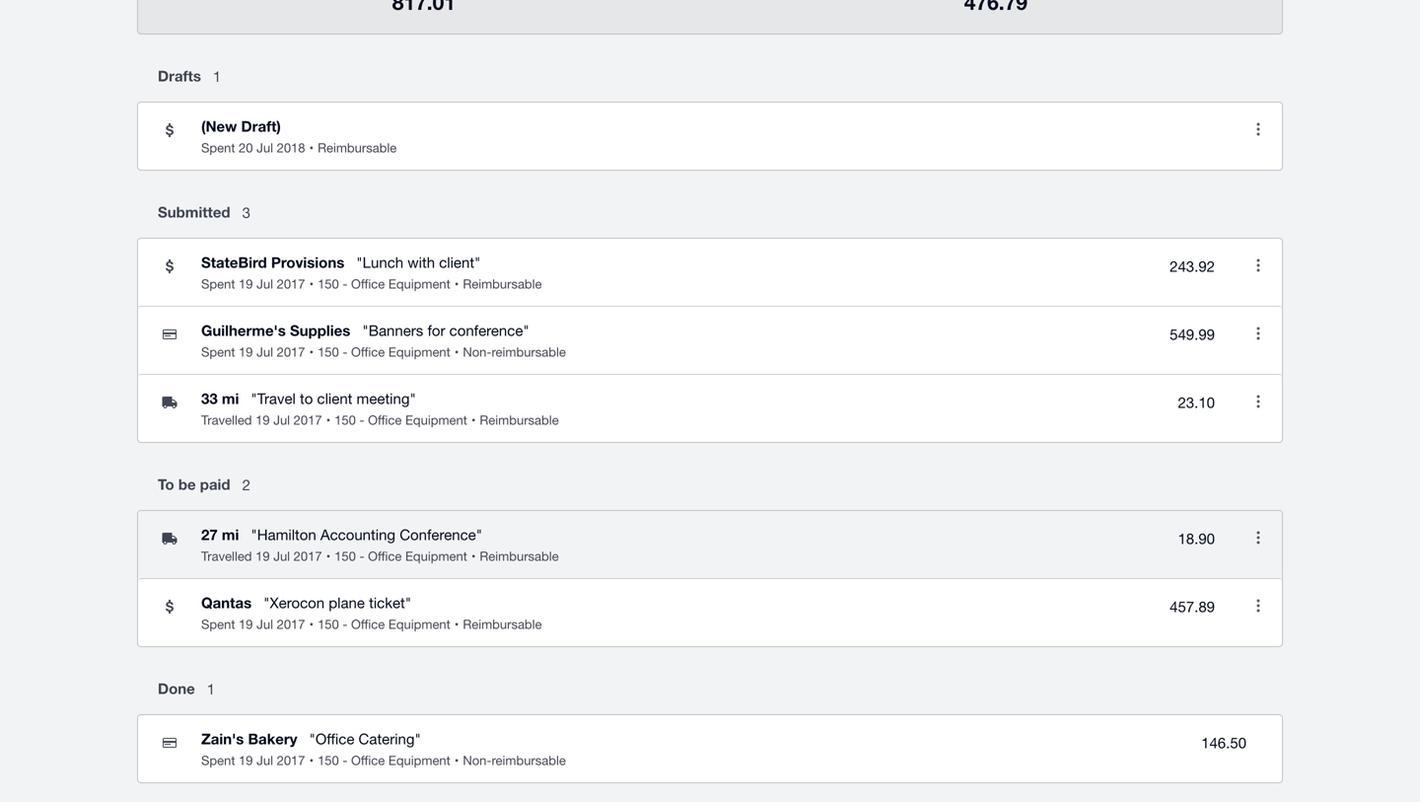 Task type: locate. For each thing, give the bounding box(es) containing it.
150 down provisions
[[318, 276, 339, 292]]

mi right 33
[[222, 390, 239, 407]]

jul for "travel to client meeting"
[[273, 412, 290, 428]]

1 reimbursable from the top
[[492, 344, 566, 360]]

equipment down ticket" at the left bottom of the page
[[389, 617, 451, 632]]

1 vertical spatial reimbursable
[[492, 753, 566, 768]]

"hamilton
[[251, 526, 316, 543]]

2 non- from the top
[[463, 753, 492, 768]]

meeting"
[[357, 390, 416, 407]]

1 vertical spatial 1
[[207, 680, 215, 697]]

non- for bakery
[[463, 753, 492, 768]]

plane
[[329, 594, 365, 611]]

reimbursable
[[318, 140, 397, 155], [463, 276, 542, 292], [480, 412, 559, 428], [480, 549, 559, 564], [463, 617, 542, 632]]

2017 for qantas
[[277, 617, 305, 632]]

spent 19 jul 2017 • 150 - office equipment • non-reimbursable down catering"
[[201, 753, 566, 768]]

jul down the statebird provisions
[[257, 276, 273, 292]]

equipment down 'for'
[[389, 344, 451, 360]]

see more options image right the 549.99
[[1239, 313, 1279, 353]]

spent down the guilherme's
[[201, 344, 235, 360]]

"travel to client meeting"
[[251, 390, 416, 407]]

2017 down bakery
[[277, 753, 305, 768]]

spent 19 jul 2017 • 150 - office equipment • reimbursable
[[201, 276, 542, 292], [201, 617, 542, 632]]

457.89
[[1170, 598, 1215, 615]]

1 travelled 19 jul 2017 • 150 - office equipment • reimbursable from the top
[[201, 412, 559, 428]]

office down the plane
[[351, 617, 385, 632]]

see more options image
[[1239, 313, 1279, 353], [1239, 382, 1279, 421]]

spent 19 jul 2017 • 150 - office equipment • non-reimbursable down "banners
[[201, 344, 566, 360]]

19 down the guilherme's
[[239, 344, 253, 360]]

1 spent from the top
[[201, 140, 235, 155]]

-
[[343, 276, 348, 292], [343, 344, 348, 360], [360, 412, 365, 428], [360, 549, 365, 564], [343, 617, 348, 632], [343, 753, 348, 768]]

1 right drafts
[[213, 67, 221, 85]]

non- for supplies
[[463, 344, 492, 360]]

spent down (new
[[201, 140, 235, 155]]

equipment down the "lunch with client"
[[389, 276, 451, 292]]

2 see more options image from the top
[[1239, 245, 1279, 285]]

150 for zain's bakery
[[318, 753, 339, 768]]

150 for statebird provisions
[[318, 276, 339, 292]]

spent down the statebird
[[201, 276, 235, 292]]

20
[[239, 140, 253, 155]]

travelled down 33 mi in the left of the page
[[201, 412, 252, 428]]

2017 down provisions
[[277, 276, 305, 292]]

5 spent from the top
[[201, 753, 235, 768]]

18.90
[[1178, 530, 1215, 547]]

2
[[242, 476, 251, 493]]

- for qantas
[[343, 617, 348, 632]]

0 vertical spatial mi
[[222, 390, 239, 407]]

office down "hamilton accounting conference"
[[368, 549, 402, 564]]

1 vertical spatial mi
[[222, 526, 239, 544]]

33 mi
[[201, 390, 239, 407]]

jul down "xerocon
[[257, 617, 273, 632]]

150 down "xerocon plane ticket"
[[318, 617, 339, 632]]

1 vertical spatial travelled 19 jul 2017 • 150 - office equipment • reimbursable
[[201, 549, 559, 564]]

"office catering"
[[309, 730, 421, 747]]

office for qantas
[[351, 617, 385, 632]]

spent 19 jul 2017 • 150 - office equipment • reimbursable down "lunch
[[201, 276, 542, 292]]

office down "office catering"
[[351, 753, 385, 768]]

draft)
[[241, 117, 281, 135]]

• inside (new draft) spent 20 jul 2018 • reimbursable
[[309, 140, 314, 155]]

spent down qantas
[[201, 617, 235, 632]]

•
[[309, 140, 314, 155], [309, 276, 314, 292], [455, 276, 459, 292], [309, 344, 314, 360], [455, 344, 459, 360], [326, 412, 331, 428], [471, 412, 476, 428], [326, 549, 331, 564], [471, 549, 476, 564], [309, 617, 314, 632], [455, 617, 459, 632], [309, 753, 314, 768], [455, 753, 459, 768]]

"lunch
[[356, 254, 404, 271]]

2 spent from the top
[[201, 276, 235, 292]]

travelled 19 jul 2017 • 150 - office equipment • reimbursable
[[201, 412, 559, 428], [201, 549, 559, 564]]

0 vertical spatial non-
[[463, 344, 492, 360]]

0 vertical spatial travelled 19 jul 2017 • 150 - office equipment • reimbursable
[[201, 412, 559, 428]]

2 see more options image from the top
[[1239, 382, 1279, 421]]

jul down bakery
[[257, 753, 273, 768]]

1 for done
[[207, 680, 215, 697]]

drafts
[[158, 67, 201, 85]]

150 down supplies
[[318, 344, 339, 360]]

conference"
[[400, 526, 483, 543]]

- down "office
[[343, 753, 348, 768]]

1 mi from the top
[[222, 390, 239, 407]]

2 travelled from the top
[[201, 549, 252, 564]]

spent 19 jul 2017 • 150 - office equipment • reimbursable for statebird provisions
[[201, 276, 542, 292]]

- down provisions
[[343, 276, 348, 292]]

spent 19 jul 2017 • 150 - office equipment • reimbursable down ticket" at the left bottom of the page
[[201, 617, 542, 632]]

equipment for zain's bakery
[[389, 753, 451, 768]]

non-
[[463, 344, 492, 360], [463, 753, 492, 768]]

243.92
[[1170, 258, 1215, 275]]

spent inside (new draft) spent 20 jul 2018 • reimbursable
[[201, 140, 235, 155]]

150
[[318, 276, 339, 292], [318, 344, 339, 360], [335, 412, 356, 428], [335, 549, 356, 564], [318, 617, 339, 632], [318, 753, 339, 768]]

19 down the statebird
[[239, 276, 253, 292]]

1 non- from the top
[[463, 344, 492, 360]]

2 travelled 19 jul 2017 • 150 - office equipment • reimbursable from the top
[[201, 549, 559, 564]]

see more options image
[[1239, 109, 1279, 149], [1239, 245, 1279, 285], [1239, 518, 1279, 557], [1239, 586, 1279, 625]]

2 mi from the top
[[222, 526, 239, 544]]

"travel
[[251, 390, 296, 407]]

jul down "travel
[[273, 412, 290, 428]]

19 down "hamilton
[[256, 549, 270, 564]]

4 spent from the top
[[201, 617, 235, 632]]

jul down "hamilton
[[273, 549, 290, 564]]

travelled down the 27 mi
[[201, 549, 252, 564]]

- for statebird provisions
[[343, 276, 348, 292]]

- down the 'meeting"'
[[360, 412, 365, 428]]

1 spent 19 jul 2017 • 150 - office equipment • non-reimbursable from the top
[[201, 344, 566, 360]]

0 vertical spatial 1
[[213, 67, 221, 85]]

jul inside (new draft) spent 20 jul 2018 • reimbursable
[[257, 140, 273, 155]]

travelled
[[201, 412, 252, 428], [201, 549, 252, 564]]

see more options image for 549.99
[[1239, 313, 1279, 353]]

1 spent 19 jul 2017 • 150 - office equipment • reimbursable from the top
[[201, 276, 542, 292]]

1 right the done on the left bottom of page
[[207, 680, 215, 697]]

reimbursable
[[492, 344, 566, 360], [492, 753, 566, 768]]

2017
[[277, 276, 305, 292], [277, 344, 305, 360], [294, 412, 322, 428], [294, 549, 322, 564], [277, 617, 305, 632], [277, 753, 305, 768]]

mi right 27
[[222, 526, 239, 544]]

jul for "xerocon plane ticket"
[[257, 617, 273, 632]]

4 see more options image from the top
[[1239, 586, 1279, 625]]

1 vertical spatial travelled
[[201, 549, 252, 564]]

spent 19 jul 2017 • 150 - office equipment • non-reimbursable
[[201, 344, 566, 360], [201, 753, 566, 768]]

"office
[[309, 730, 355, 747]]

1 vertical spatial spent 19 jul 2017 • 150 - office equipment • non-reimbursable
[[201, 753, 566, 768]]

jul right the 20
[[257, 140, 273, 155]]

150 down "office
[[318, 753, 339, 768]]

1 vertical spatial spent 19 jul 2017 • 150 - office equipment • reimbursable
[[201, 617, 542, 632]]

- down the plane
[[343, 617, 348, 632]]

see more options image right 23.10
[[1239, 382, 1279, 421]]

accounting
[[321, 526, 396, 543]]

equipment down catering"
[[389, 753, 451, 768]]

see more options image for 243.92
[[1239, 245, 1279, 285]]

2 reimbursable from the top
[[492, 753, 566, 768]]

office
[[351, 276, 385, 292], [351, 344, 385, 360], [368, 412, 402, 428], [368, 549, 402, 564], [351, 617, 385, 632], [351, 753, 385, 768]]

"hamilton accounting conference"
[[251, 526, 483, 543]]

client
[[317, 390, 353, 407]]

0 vertical spatial reimbursable
[[492, 344, 566, 360]]

2017 for guilherme's supplies
[[277, 344, 305, 360]]

provisions
[[271, 254, 345, 271]]

zain's bakery
[[201, 730, 297, 748]]

reimbursable for bakery
[[492, 753, 566, 768]]

mi for 33 mi
[[222, 390, 239, 407]]

travelled 19 jul 2017 • 150 - office equipment • reimbursable down the 'meeting"'
[[201, 412, 559, 428]]

see more options image for 457.89
[[1239, 586, 1279, 625]]

3 spent from the top
[[201, 344, 235, 360]]

- down supplies
[[343, 344, 348, 360]]

done
[[158, 680, 195, 698]]

0 vertical spatial spent 19 jul 2017 • 150 - office equipment • non-reimbursable
[[201, 344, 566, 360]]

2017 down the guilherme's supplies
[[277, 344, 305, 360]]

2017 down "xerocon
[[277, 617, 305, 632]]

jul down the guilherme's supplies
[[257, 344, 273, 360]]

19 down qantas
[[239, 617, 253, 632]]

19
[[239, 276, 253, 292], [239, 344, 253, 360], [256, 412, 270, 428], [256, 549, 270, 564], [239, 617, 253, 632], [239, 753, 253, 768]]

1 see more options image from the top
[[1239, 313, 1279, 353]]

1
[[213, 67, 221, 85], [207, 680, 215, 697]]

1 vertical spatial non-
[[463, 753, 492, 768]]

150 for qantas
[[318, 617, 339, 632]]

equipment
[[389, 276, 451, 292], [389, 344, 451, 360], [405, 412, 467, 428], [405, 549, 467, 564], [389, 617, 451, 632], [389, 753, 451, 768]]

statebird
[[201, 254, 267, 271]]

1 vertical spatial see more options image
[[1239, 382, 1279, 421]]

spent down zain's
[[201, 753, 235, 768]]

146.50
[[1202, 734, 1247, 751]]

150 down client
[[335, 412, 356, 428]]

travelled for 27
[[201, 549, 252, 564]]

0 vertical spatial travelled
[[201, 412, 252, 428]]

1 travelled from the top
[[201, 412, 252, 428]]

bakery
[[248, 730, 297, 748]]

jul
[[257, 140, 273, 155], [257, 276, 273, 292], [257, 344, 273, 360], [273, 412, 290, 428], [273, 549, 290, 564], [257, 617, 273, 632], [257, 753, 273, 768]]

0 vertical spatial see more options image
[[1239, 313, 1279, 353]]

office down "banners
[[351, 344, 385, 360]]

3 see more options image from the top
[[1239, 518, 1279, 557]]

549.99
[[1170, 326, 1215, 343]]

19 down zain's bakery
[[239, 753, 253, 768]]

for
[[428, 322, 445, 339]]

2 spent 19 jul 2017 • 150 - office equipment • non-reimbursable from the top
[[201, 753, 566, 768]]

mi
[[222, 390, 239, 407], [222, 526, 239, 544]]

office down "lunch
[[351, 276, 385, 292]]

travelled 19 jul 2017 • 150 - office equipment • reimbursable down "hamilton accounting conference"
[[201, 549, 559, 564]]

catering"
[[359, 730, 421, 747]]

0 vertical spatial spent 19 jul 2017 • 150 - office equipment • reimbursable
[[201, 276, 542, 292]]

office for zain's bakery
[[351, 753, 385, 768]]

19 for qantas
[[239, 617, 253, 632]]

2 spent 19 jul 2017 • 150 - office equipment • reimbursable from the top
[[201, 617, 542, 632]]

spent
[[201, 140, 235, 155], [201, 276, 235, 292], [201, 344, 235, 360], [201, 617, 235, 632], [201, 753, 235, 768]]

1 see more options image from the top
[[1239, 109, 1279, 149]]

"lunch with client"
[[356, 254, 481, 271]]

equipment down the conference"
[[405, 549, 467, 564]]



Task type: describe. For each thing, give the bounding box(es) containing it.
mi for 27 mi
[[222, 526, 239, 544]]

23.10
[[1178, 394, 1215, 411]]

19 for guilherme's supplies
[[239, 344, 253, 360]]

guilherme's supplies
[[201, 322, 351, 339]]

spent 19 jul 2017 • 150 - office equipment • non-reimbursable for guilherme's supplies
[[201, 344, 566, 360]]

travelled 19 jul 2017 • 150 - office equipment • reimbursable for 33 mi
[[201, 412, 559, 428]]

19 down "travel
[[256, 412, 270, 428]]

equipment down the 'meeting"'
[[405, 412, 467, 428]]

27 mi
[[201, 526, 239, 544]]

to
[[300, 390, 313, 407]]

reimbursable for "lunch with client"
[[463, 276, 542, 292]]

office for guilherme's supplies
[[351, 344, 385, 360]]

reimbursable for supplies
[[492, 344, 566, 360]]

to
[[158, 476, 174, 493]]

150 for guilherme's supplies
[[318, 344, 339, 360]]

(new draft) spent 20 jul 2018 • reimbursable
[[201, 117, 397, 155]]

equipment for qantas
[[389, 617, 451, 632]]

zain's
[[201, 730, 244, 748]]

jul for "banners for conference"
[[257, 344, 273, 360]]

spent for guilherme's supplies
[[201, 344, 235, 360]]

"banners for conference"
[[362, 322, 530, 339]]

with
[[408, 254, 435, 271]]

be
[[178, 476, 196, 493]]

reimbursable inside (new draft) spent 20 jul 2018 • reimbursable
[[318, 140, 397, 155]]

statebird provisions
[[201, 254, 345, 271]]

33
[[201, 390, 218, 407]]

spent for statebird provisions
[[201, 276, 235, 292]]

supplies
[[290, 322, 351, 339]]

2017 down to
[[294, 412, 322, 428]]

(new
[[201, 117, 237, 135]]

ticket"
[[369, 594, 412, 611]]

travelled for 33
[[201, 412, 252, 428]]

- for guilherme's supplies
[[343, 344, 348, 360]]

spent for qantas
[[201, 617, 235, 632]]

office for statebird provisions
[[351, 276, 385, 292]]

"xerocon plane ticket"
[[264, 594, 412, 611]]

2017 for statebird provisions
[[277, 276, 305, 292]]

conference"
[[450, 322, 530, 339]]

spent 19 jul 2017 • 150 - office equipment • non-reimbursable for zain's bakery
[[201, 753, 566, 768]]

office down the 'meeting"'
[[368, 412, 402, 428]]

equipment for guilherme's supplies
[[389, 344, 451, 360]]

19 for statebird provisions
[[239, 276, 253, 292]]

2017 for zain's bakery
[[277, 753, 305, 768]]

1 for drafts
[[213, 67, 221, 85]]

travelled 19 jul 2017 • 150 - office equipment • reimbursable for 27 mi
[[201, 549, 559, 564]]

jul for "hamilton accounting conference"
[[273, 549, 290, 564]]

qantas
[[201, 594, 252, 612]]

2018
[[277, 140, 305, 155]]

3
[[242, 203, 251, 221]]

2017 down "hamilton
[[294, 549, 322, 564]]

see more options image for 23.10
[[1239, 382, 1279, 421]]

spent 19 jul 2017 • 150 - office equipment • reimbursable for qantas
[[201, 617, 542, 632]]

client"
[[439, 254, 481, 271]]

"banners
[[362, 322, 424, 339]]

27
[[201, 526, 218, 544]]

jul for "office catering"
[[257, 753, 273, 768]]

paid
[[200, 476, 230, 493]]

reimbursable for "hamilton accounting conference"
[[480, 549, 559, 564]]

reimbursable for "xerocon plane ticket"
[[463, 617, 542, 632]]

19 for zain's bakery
[[239, 753, 253, 768]]

equipment for statebird provisions
[[389, 276, 451, 292]]

submitted
[[158, 203, 230, 221]]

see more options image for 18.90
[[1239, 518, 1279, 557]]

- down accounting
[[360, 549, 365, 564]]

spent for zain's bakery
[[201, 753, 235, 768]]

- for zain's bakery
[[343, 753, 348, 768]]

to be paid
[[158, 476, 230, 493]]

jul for "lunch with client"
[[257, 276, 273, 292]]

reimbursable for "travel to client meeting"
[[480, 412, 559, 428]]

guilherme's
[[201, 322, 286, 339]]

150 down accounting
[[335, 549, 356, 564]]

"xerocon
[[264, 594, 325, 611]]



Task type: vqa. For each thing, say whether or not it's contained in the screenshot.
upcoming for 650.00
no



